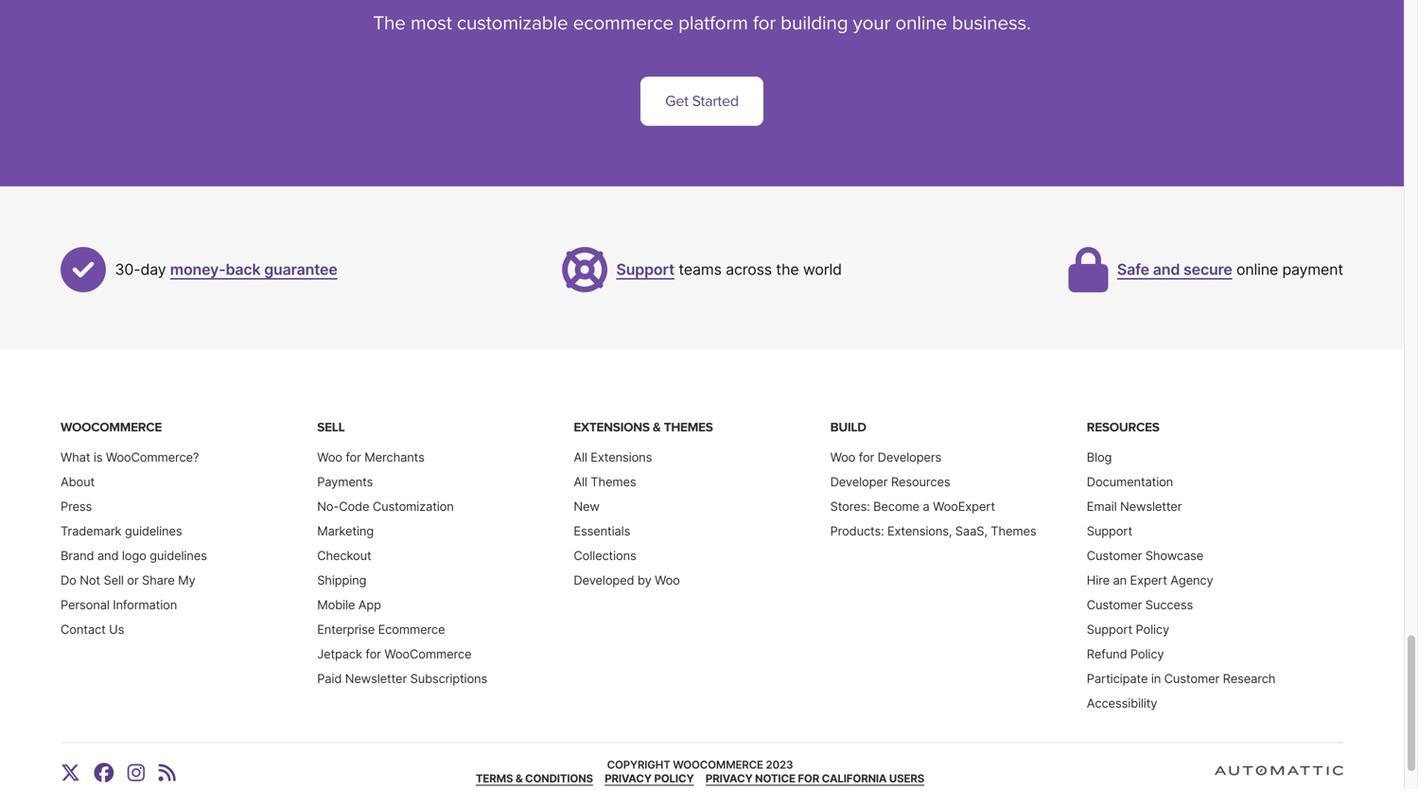 Task type: describe. For each thing, give the bounding box(es) containing it.
email
[[1087, 499, 1117, 514]]

woo for build
[[831, 450, 856, 465]]

woocommerce inside copyright woocommerce 2023 terms & conditions
[[673, 759, 764, 772]]

1 horizontal spatial woo
[[655, 573, 680, 588]]

blog link
[[1087, 450, 1112, 465]]

developer resources link
[[831, 475, 951, 489]]

jetpack for woocommerce link
[[317, 647, 472, 661]]

showcase
[[1146, 548, 1204, 563]]

an
[[1113, 573, 1127, 588]]

support policy link
[[1087, 622, 1170, 637]]

across
[[726, 260, 772, 279]]

developed
[[574, 573, 635, 588]]

email newsletter
[[1087, 499, 1182, 514]]

most
[[411, 11, 452, 35]]

mobile
[[317, 598, 355, 612]]

support for support teams across the world
[[617, 260, 675, 279]]

0 vertical spatial sell
[[317, 420, 345, 435]]

support for support
[[1087, 524, 1133, 538]]

for for woo for developers
[[859, 450, 875, 465]]

become
[[874, 499, 920, 514]]

& inside copyright woocommerce 2023 terms & conditions
[[516, 772, 523, 785]]

building
[[781, 11, 848, 35]]

policy for refund policy
[[1131, 647, 1165, 661]]

what is woocommerce?
[[61, 450, 199, 465]]

customer research
[[1165, 671, 1276, 686]]

newsletter for email
[[1120, 499, 1182, 514]]

do
[[61, 573, 76, 588]]

customer success
[[1087, 598, 1193, 612]]

0 vertical spatial guidelines
[[125, 524, 182, 538]]

do not sell or share my personal information link
[[61, 573, 195, 612]]

paid newsletter subscriptions link
[[317, 671, 487, 686]]

checkout
[[317, 548, 372, 563]]

the
[[776, 260, 799, 279]]

privacy notice for california users link
[[706, 772, 925, 785]]

0 vertical spatial online
[[896, 11, 947, 35]]

developer
[[831, 475, 888, 489]]

customer for customer showcase
[[1087, 548, 1143, 563]]

collections
[[574, 548, 637, 563]]

or
[[127, 573, 139, 588]]

not
[[80, 573, 100, 588]]

what is woocommerce? link
[[61, 450, 199, 465]]

no-code customization link
[[317, 499, 454, 514]]

1 horizontal spatial themes
[[664, 420, 713, 435]]

0 vertical spatial support link
[[617, 260, 675, 279]]

expert
[[1130, 573, 1168, 588]]

all extensions link
[[574, 450, 652, 465]]

new link
[[574, 499, 600, 514]]

for for jetpack for woocommerce
[[366, 647, 381, 661]]

safe and secure link
[[1118, 260, 1233, 279]]

all themes
[[574, 475, 636, 489]]

jetpack for woocommerce
[[317, 647, 472, 661]]

developed by woo link
[[574, 573, 680, 588]]

customer showcase link
[[1087, 548, 1204, 563]]

merchants
[[365, 450, 425, 465]]

saas, themes
[[956, 524, 1037, 538]]

trademark guidelines
[[61, 524, 182, 538]]

my
[[178, 573, 195, 588]]

your
[[853, 11, 891, 35]]

documentation link
[[1087, 475, 1174, 489]]

customization
[[373, 499, 454, 514]]

agency
[[1171, 573, 1214, 588]]

privacy for privacy notice for california users
[[706, 772, 753, 785]]

shipping
[[317, 573, 367, 588]]

documentation
[[1087, 475, 1174, 489]]

extensions & themes
[[574, 420, 713, 435]]

about link
[[61, 475, 95, 489]]

1 vertical spatial guidelines
[[150, 548, 207, 563]]

in
[[1152, 671, 1161, 686]]

safe and secure online payment
[[1118, 260, 1344, 279]]

marketing
[[317, 524, 374, 538]]

refund policy
[[1087, 647, 1165, 661]]

developer resources
[[831, 475, 951, 489]]

payments
[[317, 475, 373, 489]]

stores: become a wooexpert link
[[831, 499, 996, 514]]

brand and logo guidelines link
[[61, 548, 207, 563]]

started
[[692, 92, 739, 110]]

for left building
[[753, 11, 776, 35]]

a wooexpert
[[923, 499, 996, 514]]

business.
[[952, 11, 1031, 35]]

california
[[822, 772, 887, 785]]

mobile app link
[[317, 598, 381, 612]]

policy for support policy
[[1136, 622, 1170, 637]]

terms
[[476, 772, 513, 785]]

marketing link
[[317, 524, 374, 538]]

an
[[1344, 768, 1364, 787]]

0 vertical spatial woocommerce
[[61, 420, 162, 435]]

personal information
[[61, 598, 177, 612]]

press
[[61, 499, 92, 514]]

stores: become a wooexpert
[[831, 499, 996, 514]]

refund policy link
[[1087, 647, 1165, 661]]

jetpack
[[317, 647, 362, 661]]

woocommerce?
[[106, 450, 199, 465]]

1 vertical spatial extensions
[[591, 450, 652, 465]]

customizable
[[457, 11, 568, 35]]

the
[[373, 11, 406, 35]]

policy for privacy policy
[[654, 772, 694, 785]]



Task type: locate. For each thing, give the bounding box(es) containing it.
policy up in
[[1131, 647, 1165, 661]]

contact
[[61, 622, 106, 637]]

contact us link
[[61, 622, 124, 637]]

1 vertical spatial resources
[[891, 475, 951, 489]]

sell
[[317, 420, 345, 435], [104, 573, 124, 588]]

copyright
[[607, 759, 671, 772]]

woo up developer
[[831, 450, 856, 465]]

for
[[753, 11, 776, 35], [346, 450, 361, 465], [859, 450, 875, 465], [366, 647, 381, 661], [798, 772, 820, 785]]

support up refund
[[1087, 622, 1133, 637]]

2 horizontal spatial woo
[[831, 450, 856, 465]]

sell inside do not sell or share my personal information
[[104, 573, 124, 588]]

2 customer from the top
[[1087, 598, 1143, 612]]

all up all themes link
[[574, 450, 588, 465]]

guidelines
[[125, 524, 182, 538], [150, 548, 207, 563]]

2 vertical spatial policy
[[654, 772, 694, 785]]

1 vertical spatial policy
[[1131, 647, 1165, 661]]

2023
[[766, 759, 793, 772]]

enterprise
[[317, 622, 375, 637]]

0 horizontal spatial themes
[[591, 475, 636, 489]]

newsletter
[[1120, 499, 1182, 514], [345, 671, 407, 686]]

for right the notice
[[798, 772, 820, 785]]

guarantee
[[264, 260, 338, 279]]

woocommerce
[[61, 420, 162, 435], [385, 647, 472, 661], [673, 759, 764, 772]]

products: extensions, saas, themes
[[831, 524, 1037, 538]]

0 vertical spatial newsletter
[[1120, 499, 1182, 514]]

0 vertical spatial themes
[[664, 420, 713, 435]]

online right secure
[[1237, 260, 1279, 279]]

newsletter down documentation
[[1120, 499, 1182, 514]]

policy down the copyright
[[654, 772, 694, 785]]

blog
[[1087, 450, 1112, 465]]

platform
[[679, 11, 748, 35]]

woocommerce up is
[[61, 420, 162, 435]]

newsletter down the jetpack for woocommerce link
[[345, 671, 407, 686]]

guidelines up the logo
[[125, 524, 182, 538]]

1 vertical spatial support link
[[1087, 524, 1133, 538]]

and right safe
[[1153, 260, 1180, 279]]

all
[[574, 450, 588, 465], [574, 475, 588, 489]]

woo up payments 'link'
[[317, 450, 342, 465]]

build
[[831, 420, 867, 435]]

0 horizontal spatial and
[[97, 548, 119, 563]]

0 horizontal spatial &
[[516, 772, 523, 785]]

teams
[[679, 260, 722, 279]]

products:
[[831, 524, 884, 538]]

extensions up all themes link
[[591, 450, 652, 465]]

0 vertical spatial resources
[[1087, 420, 1160, 435]]

customer for customer success
[[1087, 598, 1143, 612]]

0 vertical spatial all
[[574, 450, 588, 465]]

support left teams
[[617, 260, 675, 279]]

support link
[[617, 260, 675, 279], [1087, 524, 1133, 538]]

ecommerce
[[378, 622, 445, 637]]

online
[[896, 11, 947, 35], [1237, 260, 1279, 279]]

and for safe
[[1153, 260, 1180, 279]]

0 horizontal spatial online
[[896, 11, 947, 35]]

for down enterprise ecommerce
[[366, 647, 381, 661]]

customer showcase
[[1087, 548, 1204, 563]]

0 vertical spatial policy
[[1136, 622, 1170, 637]]

accessibility
[[1087, 696, 1158, 711]]

woo for merchants
[[317, 450, 425, 465]]

1 horizontal spatial online
[[1237, 260, 1279, 279]]

0 vertical spatial customer
[[1087, 548, 1143, 563]]

all up new at the left bottom of page
[[574, 475, 588, 489]]

1 horizontal spatial and
[[1153, 260, 1180, 279]]

enterprise ecommerce link
[[317, 622, 445, 637]]

sell up woo for merchants link
[[317, 420, 345, 435]]

hire an expert agency
[[1087, 573, 1214, 588]]

hire
[[1087, 573, 1110, 588]]

1 vertical spatial all
[[574, 475, 588, 489]]

press link
[[61, 499, 92, 514]]

by
[[638, 573, 652, 588]]

paid newsletter subscriptions
[[317, 671, 487, 686]]

brand and logo guidelines
[[61, 548, 207, 563]]

1 vertical spatial woocommerce
[[385, 647, 472, 661]]

2 vertical spatial woocommerce
[[673, 759, 764, 772]]

extensions up all extensions
[[574, 420, 650, 435]]

online right your
[[896, 11, 947, 35]]

woo for merchants link
[[317, 450, 425, 465]]

0 horizontal spatial newsletter
[[345, 671, 407, 686]]

1 vertical spatial customer
[[1087, 598, 1143, 612]]

safe
[[1118, 260, 1150, 279]]

support down email
[[1087, 524, 1133, 538]]

0 vertical spatial &
[[653, 420, 661, 435]]

money-
[[170, 260, 226, 279]]

is
[[94, 450, 103, 465]]

participate in customer research link
[[1087, 671, 1276, 686]]

0 vertical spatial extensions
[[574, 420, 650, 435]]

an automa
[[1344, 768, 1419, 787]]

essentials link
[[574, 524, 630, 538]]

woo for developers link
[[831, 450, 942, 465]]

payment
[[1283, 260, 1344, 279]]

for for woo for merchants
[[346, 450, 361, 465]]

0 horizontal spatial woo
[[317, 450, 342, 465]]

all for all extensions
[[574, 450, 588, 465]]

support teams across the world
[[617, 260, 842, 279]]

support link left teams
[[617, 260, 675, 279]]

woocommerce down ecommerce
[[385, 647, 472, 661]]

1 vertical spatial and
[[97, 548, 119, 563]]

privacy left the notice
[[706, 772, 753, 785]]

logo
[[122, 548, 146, 563]]

conditions
[[525, 772, 593, 785]]

do not sell or share my personal information
[[61, 573, 195, 612]]

get started link
[[641, 77, 764, 126]]

support for support policy
[[1087, 622, 1133, 637]]

no-code customization
[[317, 499, 454, 514]]

for up developer
[[859, 450, 875, 465]]

all extensions
[[574, 450, 652, 465]]

extensions,
[[888, 524, 952, 538]]

refund
[[1087, 647, 1128, 661]]

developed by woo
[[574, 573, 680, 588]]

1 vertical spatial sell
[[104, 573, 124, 588]]

1 all from the top
[[574, 450, 588, 465]]

customer up the an
[[1087, 548, 1143, 563]]

0 horizontal spatial sell
[[104, 573, 124, 588]]

1 horizontal spatial &
[[653, 420, 661, 435]]

stores:
[[831, 499, 870, 514]]

woo for sell
[[317, 450, 342, 465]]

resources up stores: become a wooexpert
[[891, 475, 951, 489]]

essentials
[[574, 524, 630, 538]]

woo right by at bottom left
[[655, 573, 680, 588]]

privacy for privacy policy
[[605, 772, 652, 785]]

participate
[[1087, 671, 1148, 686]]

0 vertical spatial support
[[617, 260, 675, 279]]

support
[[617, 260, 675, 279], [1087, 524, 1133, 538], [1087, 622, 1133, 637]]

guidelines up my
[[150, 548, 207, 563]]

enterprise ecommerce
[[317, 622, 445, 637]]

newsletter for paid
[[345, 671, 407, 686]]

email newsletter link
[[1087, 499, 1182, 514]]

all for all themes
[[574, 475, 588, 489]]

0 horizontal spatial woocommerce
[[61, 420, 162, 435]]

developers
[[878, 450, 942, 465]]

1 customer from the top
[[1087, 548, 1143, 563]]

no-
[[317, 499, 339, 514]]

1 horizontal spatial sell
[[317, 420, 345, 435]]

privacy down the copyright
[[605, 772, 652, 785]]

mobile app
[[317, 598, 381, 612]]

1 horizontal spatial newsletter
[[1120, 499, 1182, 514]]

support link down email
[[1087, 524, 1133, 538]]

1 vertical spatial online
[[1237, 260, 1279, 279]]

0 vertical spatial and
[[1153, 260, 1180, 279]]

policy down customer success link
[[1136, 622, 1170, 637]]

1 horizontal spatial support link
[[1087, 524, 1133, 538]]

an automa link
[[1215, 766, 1419, 787]]

collections link
[[574, 548, 637, 563]]

&
[[653, 420, 661, 435], [516, 772, 523, 785]]

and left the logo
[[97, 548, 119, 563]]

1 horizontal spatial resources
[[1087, 420, 1160, 435]]

resources up the blog
[[1087, 420, 1160, 435]]

and for brand
[[97, 548, 119, 563]]

privacy notice for california users
[[706, 772, 925, 785]]

2 horizontal spatial woocommerce
[[673, 759, 764, 772]]

0 horizontal spatial privacy
[[605, 772, 652, 785]]

customer down the an
[[1087, 598, 1143, 612]]

2 vertical spatial support
[[1087, 622, 1133, 637]]

sell left or
[[104, 573, 124, 588]]

0 horizontal spatial support link
[[617, 260, 675, 279]]

world
[[803, 260, 842, 279]]

1 horizontal spatial woocommerce
[[385, 647, 472, 661]]

resources
[[1087, 420, 1160, 435], [891, 475, 951, 489]]

for up payments
[[346, 450, 361, 465]]

1 vertical spatial &
[[516, 772, 523, 785]]

code
[[339, 499, 369, 514]]

woo
[[317, 450, 342, 465], [831, 450, 856, 465], [655, 573, 680, 588]]

trademark guidelines link
[[61, 524, 182, 538]]

day
[[140, 260, 166, 279]]

1 vertical spatial newsletter
[[345, 671, 407, 686]]

woocommerce up the notice
[[673, 759, 764, 772]]

1 vertical spatial support
[[1087, 524, 1133, 538]]

automa
[[1368, 768, 1419, 787]]

2 privacy from the left
[[706, 772, 753, 785]]

copyright woocommerce 2023 terms & conditions
[[476, 759, 793, 785]]

extensions
[[574, 420, 650, 435], [591, 450, 652, 465]]

1 horizontal spatial privacy
[[706, 772, 753, 785]]

2 all from the top
[[574, 475, 588, 489]]

1 privacy from the left
[[605, 772, 652, 785]]

1 vertical spatial themes
[[591, 475, 636, 489]]

0 horizontal spatial resources
[[891, 475, 951, 489]]



Task type: vqa. For each thing, say whether or not it's contained in the screenshot.
Search themes SEARCH BOX
no



